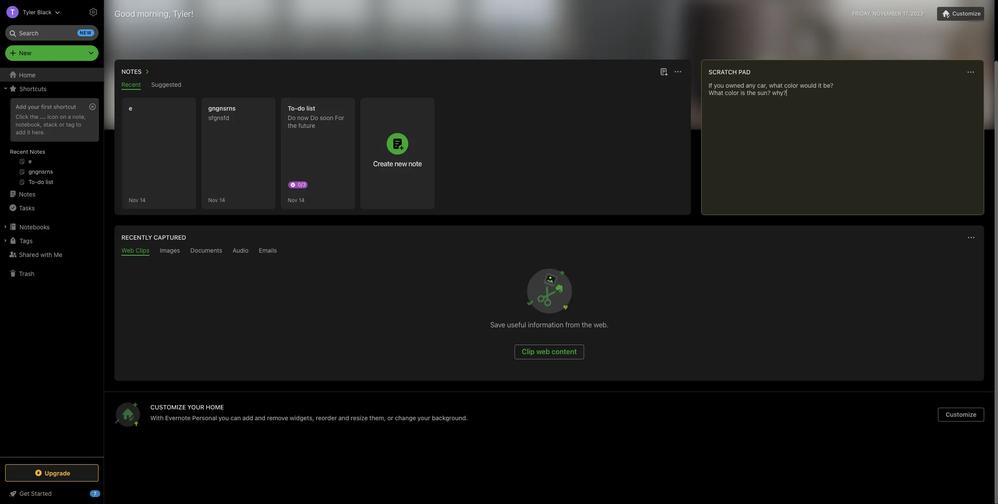 Task type: locate. For each thing, give the bounding box(es) containing it.
more actions field for recently captured
[[966, 232, 978, 244]]

1 vertical spatial notes
[[30, 148, 45, 155]]

scratch pad
[[709, 68, 751, 76]]

1 tab list from the top
[[116, 81, 689, 90]]

new inside search box
[[80, 30, 92, 35]]

or right "them,"
[[388, 414, 393, 422]]

or
[[59, 121, 64, 128], [388, 414, 393, 422]]

0 vertical spatial notes
[[121, 68, 142, 75]]

Account field
[[0, 3, 60, 21]]

add
[[16, 129, 25, 136], [242, 414, 253, 422]]

0 vertical spatial add
[[16, 129, 25, 136]]

save useful information from the web.
[[490, 321, 609, 329]]

recent notes
[[10, 148, 45, 155]]

new
[[19, 49, 31, 57]]

shortcuts
[[19, 85, 47, 92]]

tree
[[0, 68, 104, 457]]

1 horizontal spatial recent
[[121, 81, 141, 88]]

More actions field
[[672, 66, 684, 78], [965, 66, 977, 78], [966, 232, 978, 244]]

0 vertical spatial or
[[59, 121, 64, 128]]

pad
[[739, 68, 751, 76]]

do down "to-" on the left of the page
[[288, 114, 296, 121]]

1 vertical spatial add
[[242, 414, 253, 422]]

started
[[31, 490, 52, 497]]

recently
[[121, 234, 152, 241]]

3 nov from the left
[[288, 197, 297, 203]]

0 vertical spatial tab list
[[116, 81, 689, 90]]

0 horizontal spatial nov 14
[[208, 197, 225, 203]]

1 horizontal spatial and
[[339, 414, 349, 422]]

0 vertical spatial new
[[80, 30, 92, 35]]

Search text field
[[11, 25, 92, 41]]

customize
[[953, 10, 981, 17], [946, 411, 977, 418]]

your right change
[[418, 414, 430, 422]]

0 horizontal spatial do
[[288, 114, 296, 121]]

1 nov from the left
[[129, 197, 138, 203]]

and left resize on the left
[[339, 414, 349, 422]]

do
[[288, 114, 296, 121], [310, 114, 318, 121]]

...
[[40, 113, 46, 120]]

clip
[[522, 348, 535, 356]]

resize
[[351, 414, 368, 422]]

add
[[16, 103, 26, 110]]

images
[[160, 247, 180, 254]]

to
[[76, 121, 81, 128]]

1 horizontal spatial the
[[288, 122, 297, 129]]

Start writing… text field
[[709, 82, 984, 208]]

0 vertical spatial your
[[28, 103, 40, 110]]

notes down here.
[[30, 148, 45, 155]]

audio tab
[[233, 247, 249, 256]]

new down settings icon
[[80, 30, 92, 35]]

black
[[37, 8, 52, 15]]

0 horizontal spatial 14
[[140, 197, 146, 203]]

1 vertical spatial recent
[[10, 148, 28, 155]]

group containing add your first shortcut
[[0, 96, 103, 191]]

0 horizontal spatial nov
[[129, 197, 138, 203]]

the left ...
[[30, 113, 38, 120]]

0 horizontal spatial your
[[28, 103, 40, 110]]

1 vertical spatial or
[[388, 414, 393, 422]]

0 horizontal spatial and
[[255, 414, 266, 422]]

or inside icon on a note, notebook, stack or tag to add it here.
[[59, 121, 64, 128]]

1 horizontal spatial do
[[310, 114, 318, 121]]

0 horizontal spatial recent
[[10, 148, 28, 155]]

1 vertical spatial tab list
[[116, 247, 983, 256]]

your inside customize your home with evernote personal you can add and remove widgets, reorder and resize them, or change your background.
[[418, 414, 430, 422]]

tab list containing web clips
[[116, 247, 983, 256]]

notebooks link
[[0, 220, 103, 234]]

1 horizontal spatial or
[[388, 414, 393, 422]]

images tab
[[160, 247, 180, 256]]

2 nov 14 from the left
[[288, 197, 305, 203]]

notes up recent tab
[[121, 68, 142, 75]]

new
[[80, 30, 92, 35], [395, 160, 407, 168]]

personal
[[192, 414, 217, 422]]

more actions image
[[673, 67, 683, 77], [966, 67, 976, 77], [966, 233, 977, 243]]

1 horizontal spatial nov
[[208, 197, 218, 203]]

the
[[30, 113, 38, 120], [288, 122, 297, 129], [582, 321, 592, 329]]

documents
[[190, 247, 222, 254]]

new left note on the top left
[[395, 160, 407, 168]]

you
[[219, 414, 229, 422]]

2 horizontal spatial 14
[[299, 197, 305, 203]]

0 horizontal spatial new
[[80, 30, 92, 35]]

add inside customize your home with evernote personal you can add and remove widgets, reorder and resize them, or change your background.
[[242, 414, 253, 422]]

tag
[[66, 121, 74, 128]]

your
[[28, 103, 40, 110], [418, 414, 430, 422]]

7
[[94, 491, 96, 497]]

0 horizontal spatial the
[[30, 113, 38, 120]]

good
[[115, 9, 135, 19]]

do
[[298, 105, 305, 112]]

0 horizontal spatial add
[[16, 129, 25, 136]]

your up click the ...
[[28, 103, 40, 110]]

web clips tab panel
[[115, 256, 985, 381]]

more actions image for recently captured
[[966, 233, 977, 243]]

1 horizontal spatial your
[[418, 414, 430, 422]]

tasks
[[19, 204, 35, 212]]

2 vertical spatial the
[[582, 321, 592, 329]]

3 14 from the left
[[299, 197, 305, 203]]

shared with me
[[19, 251, 62, 258]]

captured
[[154, 234, 186, 241]]

e
[[129, 105, 132, 112]]

audio
[[233, 247, 249, 254]]

web
[[536, 348, 550, 356]]

with
[[150, 414, 164, 422]]

or down the "on"
[[59, 121, 64, 128]]

group
[[0, 96, 103, 191]]

1 vertical spatial customize button
[[938, 408, 985, 422]]

new inside button
[[395, 160, 407, 168]]

notes up tasks
[[19, 190, 36, 198]]

tags
[[19, 237, 33, 244]]

emails
[[259, 247, 277, 254]]

and
[[255, 414, 266, 422], [339, 414, 349, 422]]

customize your home with evernote personal you can add and remove widgets, reorder and resize them, or change your background.
[[150, 404, 468, 422]]

click to collapse image
[[100, 488, 107, 499]]

new search field
[[11, 25, 94, 41]]

documents tab
[[190, 247, 222, 256]]

2 do from the left
[[310, 114, 318, 121]]

customize button
[[938, 7, 985, 21], [938, 408, 985, 422]]

nov
[[129, 197, 138, 203], [208, 197, 218, 203], [288, 197, 297, 203]]

notes
[[121, 68, 142, 75], [30, 148, 45, 155], [19, 190, 36, 198]]

expand tags image
[[2, 237, 9, 244]]

recent down it
[[10, 148, 28, 155]]

1 vertical spatial new
[[395, 160, 407, 168]]

add right can
[[242, 414, 253, 422]]

recent for recent
[[121, 81, 141, 88]]

1 horizontal spatial 14
[[219, 197, 225, 203]]

background.
[[432, 414, 468, 422]]

tab list containing recent
[[116, 81, 689, 90]]

1 and from the left
[[255, 414, 266, 422]]

november
[[873, 10, 902, 17]]

1 horizontal spatial add
[[242, 414, 253, 422]]

reorder
[[316, 414, 337, 422]]

shared with me link
[[0, 248, 103, 261]]

2 horizontal spatial nov
[[288, 197, 297, 203]]

morning,
[[137, 9, 171, 19]]

1 vertical spatial the
[[288, 122, 297, 129]]

me
[[54, 251, 62, 258]]

nov 14
[[208, 197, 225, 203], [288, 197, 305, 203]]

0 horizontal spatial or
[[59, 121, 64, 128]]

and left remove
[[255, 414, 266, 422]]

recent down notes button
[[121, 81, 141, 88]]

1 14 from the left
[[140, 197, 146, 203]]

1 vertical spatial your
[[418, 414, 430, 422]]

recent
[[121, 81, 141, 88], [10, 148, 28, 155]]

scratch pad button
[[707, 67, 751, 77]]

1 horizontal spatial nov 14
[[288, 197, 305, 203]]

shortcuts button
[[0, 82, 103, 96]]

change
[[395, 414, 416, 422]]

expand notebooks image
[[2, 223, 9, 230]]

the right from
[[582, 321, 592, 329]]

tab list
[[116, 81, 689, 90], [116, 247, 983, 256]]

0 vertical spatial the
[[30, 113, 38, 120]]

tab list for notes
[[116, 81, 689, 90]]

the left future
[[288, 122, 297, 129]]

widgets,
[[290, 414, 314, 422]]

notes button
[[120, 67, 152, 77]]

web.
[[594, 321, 609, 329]]

2 horizontal spatial the
[[582, 321, 592, 329]]

note
[[409, 160, 422, 168]]

2 tab list from the top
[[116, 247, 983, 256]]

do down list
[[310, 114, 318, 121]]

0/3
[[298, 182, 306, 188]]

0 vertical spatial recent
[[121, 81, 141, 88]]

1 horizontal spatial new
[[395, 160, 407, 168]]

add left it
[[16, 129, 25, 136]]



Task type: describe. For each thing, give the bounding box(es) containing it.
home link
[[0, 68, 104, 82]]

2 14 from the left
[[219, 197, 225, 203]]

create new note button
[[360, 98, 435, 209]]

create new note
[[373, 160, 422, 168]]

future
[[298, 122, 315, 129]]

2 vertical spatial notes
[[19, 190, 36, 198]]

suggested
[[151, 81, 181, 88]]

icon on a note, notebook, stack or tag to add it here.
[[16, 113, 86, 136]]

14 inside e nov 14
[[140, 197, 146, 203]]

icon
[[47, 113, 58, 120]]

0 vertical spatial customize button
[[938, 7, 985, 21]]

them,
[[369, 414, 386, 422]]

emails tab
[[259, 247, 277, 256]]

2023
[[911, 10, 924, 17]]

group inside tree
[[0, 96, 103, 191]]

trash link
[[0, 267, 103, 280]]

home
[[206, 404, 224, 411]]

e nov 14
[[129, 105, 146, 203]]

0 vertical spatial customize
[[953, 10, 981, 17]]

a
[[68, 113, 71, 120]]

get
[[19, 490, 29, 497]]

settings image
[[88, 7, 99, 17]]

recent tab
[[121, 81, 141, 90]]

to-
[[288, 105, 298, 112]]

or inside customize your home with evernote personal you can add and remove widgets, reorder and resize them, or change your background.
[[388, 414, 393, 422]]

recent tab panel
[[115, 90, 691, 215]]

first
[[41, 103, 52, 110]]

17,
[[903, 10, 909, 17]]

friday, november 17, 2023
[[853, 10, 924, 17]]

1 do from the left
[[288, 114, 296, 121]]

to-do list do now do soon for the future
[[288, 105, 344, 129]]

content
[[552, 348, 577, 356]]

2 and from the left
[[339, 414, 349, 422]]

2 nov from the left
[[208, 197, 218, 203]]

the inside tab panel
[[582, 321, 592, 329]]

notes link
[[0, 187, 103, 201]]

recent for recent notes
[[10, 148, 28, 155]]

save
[[490, 321, 505, 329]]

1 vertical spatial customize
[[946, 411, 977, 418]]

Help and Learning task checklist field
[[0, 487, 104, 501]]

recently captured button
[[120, 233, 186, 243]]

notebooks
[[19, 223, 50, 231]]

for
[[335, 114, 344, 121]]

good morning, tyler!
[[115, 9, 194, 19]]

tasks button
[[0, 201, 103, 215]]

add inside icon on a note, notebook, stack or tag to add it here.
[[16, 129, 25, 136]]

web clips tab
[[121, 247, 150, 256]]

tyler!
[[173, 9, 194, 19]]

evernote
[[165, 414, 191, 422]]

now
[[297, 114, 309, 121]]

create
[[373, 160, 393, 168]]

recently captured
[[121, 234, 186, 241]]

customize
[[150, 404, 186, 411]]

click
[[16, 113, 28, 120]]

sfgnsfd
[[208, 114, 229, 121]]

upgrade button
[[5, 465, 99, 482]]

web
[[121, 247, 134, 254]]

gngnsrns
[[208, 105, 236, 112]]

it
[[27, 129, 30, 136]]

more actions field for scratch pad
[[965, 66, 977, 78]]

on
[[60, 113, 66, 120]]

the inside to-do list do now do soon for the future
[[288, 122, 297, 129]]

your inside tree
[[28, 103, 40, 110]]

notes inside button
[[121, 68, 142, 75]]

tyler black
[[23, 8, 52, 15]]

from
[[566, 321, 580, 329]]

note,
[[73, 113, 86, 120]]

stack
[[43, 121, 58, 128]]

web clips
[[121, 247, 150, 254]]

clips
[[136, 247, 150, 254]]

home
[[19, 71, 36, 78]]

tyler
[[23, 8, 36, 15]]

upgrade
[[45, 470, 70, 477]]

notebook,
[[16, 121, 42, 128]]

clip web content button
[[515, 345, 584, 360]]

tab list for recently captured
[[116, 247, 983, 256]]

soon
[[320, 114, 333, 121]]

shortcut
[[53, 103, 76, 110]]

nov inside e nov 14
[[129, 197, 138, 203]]

shared
[[19, 251, 39, 258]]

the inside group
[[30, 113, 38, 120]]

get started
[[19, 490, 52, 497]]

your
[[187, 404, 204, 411]]

list
[[307, 105, 315, 112]]

friday,
[[853, 10, 871, 17]]

1 nov 14 from the left
[[208, 197, 225, 203]]

clip web content
[[522, 348, 577, 356]]

trash
[[19, 270, 34, 277]]

scratch
[[709, 68, 737, 76]]

suggested tab
[[151, 81, 181, 90]]

useful
[[507, 321, 526, 329]]

tree containing home
[[0, 68, 104, 457]]

new button
[[5, 45, 99, 61]]

here.
[[32, 129, 45, 136]]

more actions image for scratch pad
[[966, 67, 976, 77]]

add your first shortcut
[[16, 103, 76, 110]]

gngnsrns sfgnsfd
[[208, 105, 236, 121]]



Task type: vqa. For each thing, say whether or not it's contained in the screenshot.
the right Tab
no



